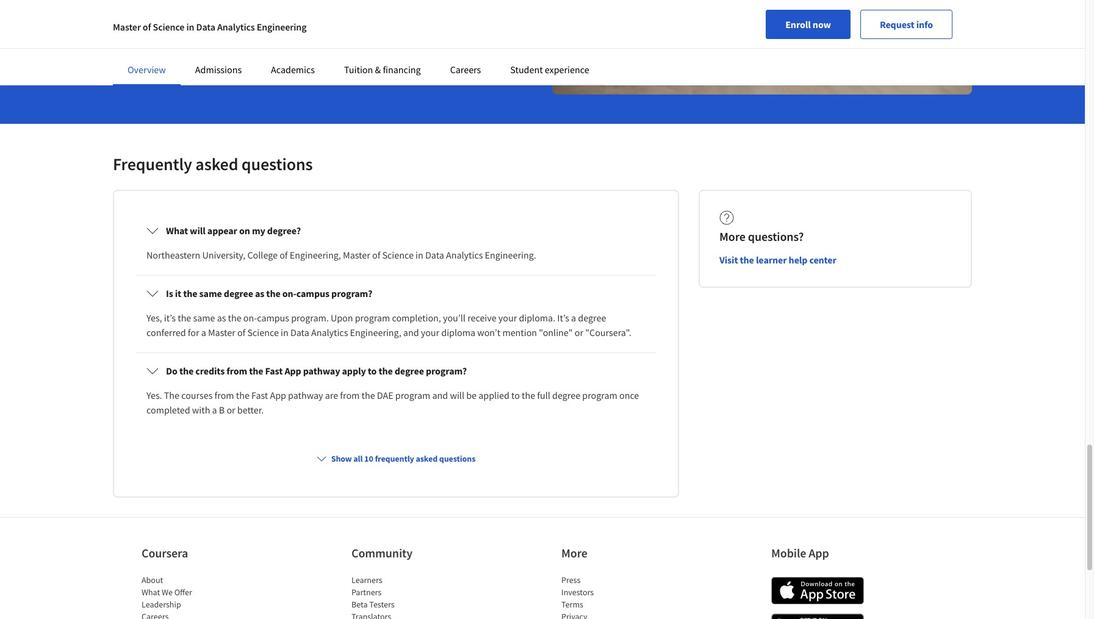 Task type: vqa. For each thing, say whether or not it's contained in the screenshot.
certificates
no



Task type: describe. For each thing, give the bounding box(es) containing it.
about what we offer leadership
[[142, 575, 192, 610]]

0 vertical spatial master
[[113, 21, 141, 33]]

list for community
[[352, 574, 455, 619]]

beta
[[352, 599, 368, 610]]

list for coursera
[[142, 574, 245, 619]]

of right learn
[[143, 21, 151, 33]]

with
[[192, 404, 210, 416]]

master of science in data analytics engineering
[[113, 21, 307, 33]]

tuition & financing
[[344, 63, 421, 76]]

full
[[537, 389, 550, 401]]

0 vertical spatial program?
[[331, 287, 372, 299]]

1 vertical spatial data
[[425, 249, 444, 261]]

degree?
[[267, 224, 301, 237]]

student
[[510, 63, 543, 76]]

mobile app
[[771, 545, 829, 561]]

student experience
[[510, 63, 589, 76]]

show all 10 frequently asked questions button
[[312, 448, 480, 470]]

credits
[[195, 365, 225, 377]]

upon
[[331, 312, 353, 324]]

from for credits
[[227, 365, 247, 377]]

on- inside dropdown button
[[282, 287, 296, 299]]

careers link
[[450, 63, 481, 76]]

experience
[[545, 63, 589, 76]]

press investors terms
[[561, 575, 594, 610]]

campus inside 'yes, it's the same as the on-campus program. upon program completion, you'll receive your diploma. it's a degree conferred for a master of science in data analytics engineering, and your diploma won't mention "online" or "coursera".'
[[257, 312, 289, 324]]

0 vertical spatial data
[[196, 21, 215, 33]]

analytics inside 'yes, it's the same as the on-campus program. upon program completion, you'll receive your diploma. it's a degree conferred for a master of science in data analytics engineering, and your diploma won't mention "online" or "coursera".'
[[311, 326, 348, 339]]

collapsed list
[[134, 210, 659, 433]]

to inside dropdown button
[[368, 365, 377, 377]]

info
[[916, 18, 933, 31]]

courses
[[181, 389, 213, 401]]

appear
[[207, 224, 237, 237]]

the
[[164, 389, 179, 401]]

0 horizontal spatial science
[[153, 21, 185, 33]]

0 horizontal spatial engineering,
[[290, 249, 341, 261]]

admissions link
[[195, 63, 242, 76]]

2 horizontal spatial science
[[382, 249, 414, 261]]

0 horizontal spatial asked
[[196, 153, 238, 175]]

degree inside yes. the courses from the fast app pathway are from the dae program and will be applied to the full degree program once completed with a b or better.
[[552, 389, 580, 401]]

2 horizontal spatial a
[[571, 312, 576, 324]]

of inside 'yes, it's the same as the on-campus program. upon program completion, you'll receive your diploma. it's a degree conferred for a master of science in data analytics engineering, and your diploma won't mention "online" or "coursera".'
[[237, 326, 246, 339]]

conferred
[[146, 326, 186, 339]]

now
[[813, 18, 831, 31]]

1 horizontal spatial program
[[395, 389, 430, 401]]

the inside 'visit the learner help center' link
[[740, 254, 754, 266]]

frequently
[[375, 453, 414, 464]]

will inside dropdown button
[[190, 224, 205, 237]]

more
[[139, 25, 161, 37]]

show all 10 frequently asked questions
[[331, 453, 476, 464]]

master inside 'yes, it's the same as the on-campus program. upon program completion, you'll receive your diploma. it's a degree conferred for a master of science in data analytics engineering, and your diploma won't mention "online" or "coursera".'
[[208, 326, 235, 339]]

enroll
[[786, 18, 811, 31]]

will inside yes. the courses from the fast app pathway are from the dae program and will be applied to the full degree program once completed with a b or better.
[[450, 389, 464, 401]]

&
[[375, 63, 381, 76]]

visit the learner help center link
[[720, 252, 837, 267]]

program inside 'yes, it's the same as the on-campus program. upon program completion, you'll receive your diploma. it's a degree conferred for a master of science in data analytics engineering, and your diploma won't mention "online" or "coursera".'
[[355, 312, 390, 324]]

it
[[175, 287, 181, 299]]

list item for community
[[352, 611, 455, 619]]

a inside yes. the courses from the fast app pathway are from the dae program and will be applied to the full degree program once completed with a b or better.
[[212, 404, 217, 416]]

are
[[325, 389, 338, 401]]

you'll
[[443, 312, 466, 324]]

learn more
[[113, 25, 161, 37]]

or inside yes. the courses from the fast app pathway are from the dae program and will be applied to the full degree program once completed with a b or better.
[[227, 404, 235, 416]]

0 vertical spatial in
[[186, 21, 194, 33]]

more questions?
[[720, 229, 804, 244]]

do the credits from the fast app pathway apply to the degree program?
[[166, 365, 467, 377]]

northeastern
[[146, 249, 200, 261]]

overview link
[[128, 63, 166, 76]]

fast for courses
[[251, 389, 268, 401]]

partners link
[[352, 587, 382, 598]]

request info
[[880, 18, 933, 31]]

what will appear on my degree? button
[[137, 213, 655, 248]]

2 horizontal spatial program
[[582, 389, 617, 401]]

same for degree
[[199, 287, 222, 299]]

0 vertical spatial questions
[[242, 153, 313, 175]]

show
[[331, 453, 352, 464]]

terms
[[561, 599, 583, 610]]

careers
[[450, 63, 481, 76]]

program.
[[291, 312, 329, 324]]

learn more link
[[113, 25, 161, 37]]

my
[[252, 224, 265, 237]]

list for more
[[561, 574, 665, 619]]

10
[[364, 453, 373, 464]]

1 horizontal spatial your
[[499, 312, 517, 324]]

same for as
[[193, 312, 215, 324]]

campus inside dropdown button
[[296, 287, 330, 299]]

learners
[[352, 575, 382, 586]]

1 vertical spatial master
[[343, 249, 370, 261]]

press link
[[561, 575, 581, 586]]

yes,
[[146, 312, 162, 324]]

applied
[[479, 389, 510, 401]]

what inside about what we offer leadership
[[142, 587, 160, 598]]

overview
[[128, 63, 166, 76]]

leadership link
[[142, 599, 181, 610]]

academics link
[[271, 63, 315, 76]]

yes, it's the same as the on-campus program. upon program completion, you'll receive your diploma. it's a degree conferred for a master of science in data analytics engineering, and your diploma won't mention "online" or "coursera".
[[146, 312, 632, 339]]

learners partners beta testers
[[352, 575, 395, 610]]

press
[[561, 575, 581, 586]]

from right are
[[340, 389, 360, 401]]

receive
[[468, 312, 497, 324]]

data inside 'yes, it's the same as the on-campus program. upon program completion, you'll receive your diploma. it's a degree conferred for a master of science in data analytics engineering, and your diploma won't mention "online" or "coursera".'
[[290, 326, 309, 339]]

on- inside 'yes, it's the same as the on-campus program. upon program completion, you'll receive your diploma. it's a degree conferred for a master of science in data analytics engineering, and your diploma won't mention "online" or "coursera".'
[[243, 312, 257, 324]]

center
[[810, 254, 837, 266]]

1 vertical spatial analytics
[[446, 249, 483, 261]]

1 vertical spatial in
[[416, 249, 423, 261]]

of right college
[[280, 249, 288, 261]]

investors link
[[561, 587, 594, 598]]

is it the same degree as the on-campus program?
[[166, 287, 372, 299]]

coursera
[[142, 545, 188, 561]]

what we offer link
[[142, 587, 192, 598]]

tuition & financing link
[[344, 63, 421, 76]]



Task type: locate. For each thing, give the bounding box(es) containing it.
program right dae
[[395, 389, 430, 401]]

0 vertical spatial analytics
[[217, 21, 255, 33]]

of
[[143, 21, 151, 33], [280, 249, 288, 261], [372, 249, 380, 261], [237, 326, 246, 339]]

as inside dropdown button
[[255, 287, 264, 299]]

list item
[[142, 611, 245, 619], [352, 611, 455, 619], [561, 611, 665, 619]]

visit
[[720, 254, 738, 266]]

0 horizontal spatial questions
[[242, 153, 313, 175]]

1 horizontal spatial list item
[[352, 611, 455, 619]]

degree right full
[[552, 389, 580, 401]]

dae
[[377, 389, 393, 401]]

master up overview link
[[113, 21, 141, 33]]

and inside yes. the courses from the fast app pathway are from the dae program and will be applied to the full degree program once completed with a b or better.
[[432, 389, 448, 401]]

0 horizontal spatial on-
[[243, 312, 257, 324]]

engineering.
[[485, 249, 536, 261]]

list containing press
[[561, 574, 665, 619]]

degree inside 'yes, it's the same as the on-campus program. upon program completion, you'll receive your diploma. it's a degree conferred for a master of science in data analytics engineering, and your diploma won't mention "online" or "coursera".'
[[578, 312, 606, 324]]

from inside dropdown button
[[227, 365, 247, 377]]

pathway for apply
[[303, 365, 340, 377]]

0 vertical spatial more
[[720, 229, 746, 244]]

campus up program.
[[296, 287, 330, 299]]

yes.
[[146, 389, 162, 401]]

degree
[[224, 287, 253, 299], [578, 312, 606, 324], [395, 365, 424, 377], [552, 389, 580, 401]]

your up mention
[[499, 312, 517, 324]]

on
[[239, 224, 250, 237]]

learn
[[113, 25, 137, 37]]

1 vertical spatial asked
[[416, 453, 438, 464]]

pathway inside dropdown button
[[303, 365, 340, 377]]

0 horizontal spatial campus
[[257, 312, 289, 324]]

get it on google play image
[[771, 614, 864, 619]]

a right it's
[[571, 312, 576, 324]]

app inside dropdown button
[[285, 365, 301, 377]]

from right the "credits"
[[227, 365, 247, 377]]

all
[[354, 453, 363, 464]]

degree down university,
[[224, 287, 253, 299]]

pathway left are
[[288, 389, 323, 401]]

0 vertical spatial to
[[368, 365, 377, 377]]

program? up upon
[[331, 287, 372, 299]]

data down program.
[[290, 326, 309, 339]]

app right mobile
[[809, 545, 829, 561]]

2 vertical spatial science
[[247, 326, 279, 339]]

1 vertical spatial and
[[432, 389, 448, 401]]

program
[[355, 312, 390, 324], [395, 389, 430, 401], [582, 389, 617, 401]]

and left be
[[432, 389, 448, 401]]

science down what will appear on my degree? dropdown button
[[382, 249, 414, 261]]

more
[[720, 229, 746, 244], [561, 545, 588, 561]]

app inside yes. the courses from the fast app pathway are from the dae program and will be applied to the full degree program once completed with a b or better.
[[270, 389, 286, 401]]

engineering, down upon
[[350, 326, 401, 339]]

same inside dropdown button
[[199, 287, 222, 299]]

as inside 'yes, it's the same as the on-campus program. upon program completion, you'll receive your diploma. it's a degree conferred for a master of science in data analytics engineering, and your diploma won't mention "online" or "coursera".'
[[217, 312, 226, 324]]

pathway
[[303, 365, 340, 377], [288, 389, 323, 401]]

b
[[219, 404, 225, 416]]

1 horizontal spatial science
[[247, 326, 279, 339]]

from up b
[[215, 389, 234, 401]]

0 horizontal spatial a
[[201, 326, 206, 339]]

science down is it the same degree as the on-campus program?
[[247, 326, 279, 339]]

help
[[789, 254, 808, 266]]

more up visit
[[720, 229, 746, 244]]

will
[[190, 224, 205, 237], [450, 389, 464, 401]]

analytics left engineering
[[217, 21, 255, 33]]

1 vertical spatial on-
[[243, 312, 257, 324]]

what down "about"
[[142, 587, 160, 598]]

analytics
[[217, 21, 255, 33], [446, 249, 483, 261], [311, 326, 348, 339]]

in
[[186, 21, 194, 33], [416, 249, 423, 261], [281, 326, 289, 339]]

0 vertical spatial asked
[[196, 153, 238, 175]]

about
[[142, 575, 163, 586]]

list item for coursera
[[142, 611, 245, 619]]

partners
[[352, 587, 382, 598]]

0 horizontal spatial what
[[142, 587, 160, 598]]

or inside 'yes, it's the same as the on-campus program. upon program completion, you'll receive your diploma. it's a degree conferred for a master of science in data analytics engineering, and your diploma won't mention "online" or "coursera".'
[[575, 326, 583, 339]]

1 horizontal spatial campus
[[296, 287, 330, 299]]

fast inside yes. the courses from the fast app pathway are from the dae program and will be applied to the full degree program once completed with a b or better.
[[251, 389, 268, 401]]

analytics left engineering.
[[446, 249, 483, 261]]

0 horizontal spatial master
[[113, 21, 141, 33]]

1 horizontal spatial in
[[281, 326, 289, 339]]

from for courses
[[215, 389, 234, 401]]

on- up program.
[[282, 287, 296, 299]]

learner
[[756, 254, 787, 266]]

0 vertical spatial fast
[[265, 365, 283, 377]]

program? up be
[[426, 365, 467, 377]]

pathway for are
[[288, 389, 323, 401]]

tuition
[[344, 63, 373, 76]]

more up press
[[561, 545, 588, 561]]

3 list from the left
[[561, 574, 665, 619]]

1 vertical spatial engineering,
[[350, 326, 401, 339]]

diploma.
[[519, 312, 555, 324]]

3 list item from the left
[[561, 611, 665, 619]]

"online"
[[539, 326, 573, 339]]

1 horizontal spatial a
[[212, 404, 217, 416]]

1 vertical spatial pathway
[[288, 389, 323, 401]]

in inside 'yes, it's the same as the on-campus program. upon program completion, you'll receive your diploma. it's a degree conferred for a master of science in data analytics engineering, and your diploma won't mention "online" or "coursera".'
[[281, 326, 289, 339]]

on- down is it the same degree as the on-campus program?
[[243, 312, 257, 324]]

about link
[[142, 575, 163, 586]]

2 horizontal spatial in
[[416, 249, 423, 261]]

analytics down upon
[[311, 326, 348, 339]]

financing
[[383, 63, 421, 76]]

same up for
[[193, 312, 215, 324]]

do the credits from the fast app pathway apply to the degree program? button
[[137, 354, 655, 388]]

program left once
[[582, 389, 617, 401]]

2 vertical spatial data
[[290, 326, 309, 339]]

fast
[[265, 365, 283, 377], [251, 389, 268, 401]]

as down college
[[255, 287, 264, 299]]

0 horizontal spatial list
[[142, 574, 245, 619]]

1 horizontal spatial will
[[450, 389, 464, 401]]

a right for
[[201, 326, 206, 339]]

as right it's
[[217, 312, 226, 324]]

1 horizontal spatial and
[[432, 389, 448, 401]]

1 horizontal spatial to
[[511, 389, 520, 401]]

0 horizontal spatial program?
[[331, 287, 372, 299]]

1 vertical spatial fast
[[251, 389, 268, 401]]

to
[[368, 365, 377, 377], [511, 389, 520, 401]]

0 vertical spatial campus
[[296, 287, 330, 299]]

0 vertical spatial science
[[153, 21, 185, 33]]

2 horizontal spatial list
[[561, 574, 665, 619]]

same inside 'yes, it's the same as the on-campus program. upon program completion, you'll receive your diploma. it's a degree conferred for a master of science in data analytics engineering, and your diploma won't mention "online" or "coursera".'
[[193, 312, 215, 324]]

0 horizontal spatial data
[[196, 21, 215, 33]]

degree up yes. the courses from the fast app pathway are from the dae program and will be applied to the full degree program once completed with a b or better.
[[395, 365, 424, 377]]

same
[[199, 287, 222, 299], [193, 312, 215, 324]]

data up admissions link
[[196, 21, 215, 33]]

1 horizontal spatial engineering,
[[350, 326, 401, 339]]

science right learn
[[153, 21, 185, 33]]

app for apply
[[285, 365, 301, 377]]

0 vertical spatial engineering,
[[290, 249, 341, 261]]

more for more
[[561, 545, 588, 561]]

1 vertical spatial your
[[421, 326, 439, 339]]

master down what will appear on my degree? dropdown button
[[343, 249, 370, 261]]

of down what will appear on my degree? dropdown button
[[372, 249, 380, 261]]

1 list item from the left
[[142, 611, 245, 619]]

investors
[[561, 587, 594, 598]]

1 vertical spatial science
[[382, 249, 414, 261]]

terms link
[[561, 599, 583, 610]]

data down what will appear on my degree? dropdown button
[[425, 249, 444, 261]]

a left b
[[212, 404, 217, 416]]

master
[[113, 21, 141, 33], [343, 249, 370, 261], [208, 326, 235, 339]]

0 horizontal spatial in
[[186, 21, 194, 33]]

request
[[880, 18, 915, 31]]

0 horizontal spatial will
[[190, 224, 205, 237]]

pathway inside yes. the courses from the fast app pathway are from the dae program and will be applied to the full degree program once completed with a b or better.
[[288, 389, 323, 401]]

and down completion,
[[403, 326, 419, 339]]

science inside 'yes, it's the same as the on-campus program. upon program completion, you'll receive your diploma. it's a degree conferred for a master of science in data analytics engineering, and your diploma won't mention "online" or "coursera".'
[[247, 326, 279, 339]]

1 horizontal spatial on-
[[282, 287, 296, 299]]

0 horizontal spatial as
[[217, 312, 226, 324]]

program?
[[331, 287, 372, 299], [426, 365, 467, 377]]

1 vertical spatial or
[[227, 404, 235, 416]]

asked
[[196, 153, 238, 175], [416, 453, 438, 464]]

more for more questions?
[[720, 229, 746, 244]]

fast for credits
[[265, 365, 283, 377]]

is
[[166, 287, 173, 299]]

0 horizontal spatial or
[[227, 404, 235, 416]]

app
[[285, 365, 301, 377], [270, 389, 286, 401], [809, 545, 829, 561]]

engineering, inside 'yes, it's the same as the on-campus program. upon program completion, you'll receive your diploma. it's a degree conferred for a master of science in data analytics engineering, and your diploma won't mention "online" or "coursera".'
[[350, 326, 401, 339]]

what up 'northeastern'
[[166, 224, 188, 237]]

to inside yes. the courses from the fast app pathway are from the dae program and will be applied to the full degree program once completed with a b or better.
[[511, 389, 520, 401]]

0 vertical spatial and
[[403, 326, 419, 339]]

it's
[[557, 312, 569, 324]]

download on the app store image
[[771, 577, 864, 605]]

it's
[[164, 312, 176, 324]]

list item down offer
[[142, 611, 245, 619]]

frequently
[[113, 153, 192, 175]]

northeastern university, college of engineering, master of science in data analytics engineering.
[[146, 249, 536, 261]]

2 horizontal spatial data
[[425, 249, 444, 261]]

enroll now
[[786, 18, 831, 31]]

"coursera".
[[585, 326, 632, 339]]

university,
[[202, 249, 246, 261]]

visit the learner help center
[[720, 254, 837, 266]]

a
[[571, 312, 576, 324], [201, 326, 206, 339], [212, 404, 217, 416]]

1 horizontal spatial program?
[[426, 365, 467, 377]]

0 horizontal spatial and
[[403, 326, 419, 339]]

1 vertical spatial questions
[[439, 453, 476, 464]]

request info button
[[860, 10, 953, 39]]

1 vertical spatial app
[[270, 389, 286, 401]]

1 vertical spatial will
[[450, 389, 464, 401]]

2 vertical spatial master
[[208, 326, 235, 339]]

0 vertical spatial your
[[499, 312, 517, 324]]

in down is it the same degree as the on-campus program?
[[281, 326, 289, 339]]

0 vertical spatial or
[[575, 326, 583, 339]]

asked inside dropdown button
[[416, 453, 438, 464]]

completion,
[[392, 312, 441, 324]]

2 vertical spatial app
[[809, 545, 829, 561]]

to right 'applied'
[[511, 389, 520, 401]]

app down do the credits from the fast app pathway apply to the degree program?
[[270, 389, 286, 401]]

0 vertical spatial app
[[285, 365, 301, 377]]

questions inside dropdown button
[[439, 453, 476, 464]]

of right for
[[237, 326, 246, 339]]

we
[[162, 587, 173, 598]]

will left be
[[450, 389, 464, 401]]

0 horizontal spatial more
[[561, 545, 588, 561]]

to right apply
[[368, 365, 377, 377]]

list containing learners
[[352, 574, 455, 619]]

1 horizontal spatial asked
[[416, 453, 438, 464]]

1 vertical spatial campus
[[257, 312, 289, 324]]

1 vertical spatial program?
[[426, 365, 467, 377]]

list containing about
[[142, 574, 245, 619]]

0 horizontal spatial list item
[[142, 611, 245, 619]]

1 horizontal spatial list
[[352, 574, 455, 619]]

2 list item from the left
[[352, 611, 455, 619]]

admissions
[[195, 63, 242, 76]]

do
[[166, 365, 178, 377]]

list item down terms link at the right bottom of the page
[[561, 611, 665, 619]]

app for are
[[270, 389, 286, 401]]

2 list from the left
[[352, 574, 455, 619]]

0 vertical spatial a
[[571, 312, 576, 324]]

your down completion,
[[421, 326, 439, 339]]

1 vertical spatial a
[[201, 326, 206, 339]]

learners link
[[352, 575, 382, 586]]

1 horizontal spatial master
[[208, 326, 235, 339]]

1 horizontal spatial more
[[720, 229, 746, 244]]

will left "appear"
[[190, 224, 205, 237]]

engineering, down degree? on the top left
[[290, 249, 341, 261]]

enroll now button
[[766, 10, 851, 39]]

won't
[[477, 326, 501, 339]]

list item for more
[[561, 611, 665, 619]]

engineering
[[257, 21, 307, 33]]

1 vertical spatial as
[[217, 312, 226, 324]]

leadership
[[142, 599, 181, 610]]

list
[[142, 574, 245, 619], [352, 574, 455, 619], [561, 574, 665, 619]]

0 vertical spatial pathway
[[303, 365, 340, 377]]

in right the more
[[186, 21, 194, 33]]

2 vertical spatial analytics
[[311, 326, 348, 339]]

degree up "coursera".
[[578, 312, 606, 324]]

0 vertical spatial as
[[255, 287, 264, 299]]

once
[[619, 389, 639, 401]]

2 horizontal spatial list item
[[561, 611, 665, 619]]

apply
[[342, 365, 366, 377]]

1 horizontal spatial data
[[290, 326, 309, 339]]

mention
[[503, 326, 537, 339]]

mobile
[[771, 545, 806, 561]]

and inside 'yes, it's the same as the on-campus program. upon program completion, you'll receive your diploma. it's a degree conferred for a master of science in data analytics engineering, and your diploma won't mention "online" or "coursera".'
[[403, 326, 419, 339]]

0 vertical spatial same
[[199, 287, 222, 299]]

app down program.
[[285, 365, 301, 377]]

or right b
[[227, 404, 235, 416]]

0 horizontal spatial to
[[368, 365, 377, 377]]

for
[[188, 326, 199, 339]]

2 vertical spatial a
[[212, 404, 217, 416]]

is it the same degree as the on-campus program? button
[[137, 276, 655, 310]]

same right it
[[199, 287, 222, 299]]

1 horizontal spatial analytics
[[311, 326, 348, 339]]

questions?
[[748, 229, 804, 244]]

0 horizontal spatial program
[[355, 312, 390, 324]]

0 vertical spatial will
[[190, 224, 205, 237]]

2 horizontal spatial analytics
[[446, 249, 483, 261]]

1 vertical spatial same
[[193, 312, 215, 324]]

program right upon
[[355, 312, 390, 324]]

college
[[247, 249, 278, 261]]

what inside dropdown button
[[166, 224, 188, 237]]

campus down is it the same degree as the on-campus program?
[[257, 312, 289, 324]]

master right for
[[208, 326, 235, 339]]

yes. the courses from the fast app pathway are from the dae program and will be applied to the full degree program once completed with a b or better.
[[146, 389, 639, 416]]

1 list from the left
[[142, 574, 245, 619]]

testers
[[369, 599, 395, 610]]

engineering,
[[290, 249, 341, 261], [350, 326, 401, 339]]

diploma
[[441, 326, 475, 339]]

2 vertical spatial in
[[281, 326, 289, 339]]

0 horizontal spatial analytics
[[217, 21, 255, 33]]

campus
[[296, 287, 330, 299], [257, 312, 289, 324]]

in down what will appear on my degree? dropdown button
[[416, 249, 423, 261]]

list item down testers
[[352, 611, 455, 619]]

pathway up are
[[303, 365, 340, 377]]

1 vertical spatial what
[[142, 587, 160, 598]]

frequently asked questions
[[113, 153, 313, 175]]

fast inside do the credits from the fast app pathway apply to the degree program? dropdown button
[[265, 365, 283, 377]]

1 horizontal spatial what
[[166, 224, 188, 237]]

or right "online"
[[575, 326, 583, 339]]

from
[[227, 365, 247, 377], [215, 389, 234, 401], [340, 389, 360, 401]]



